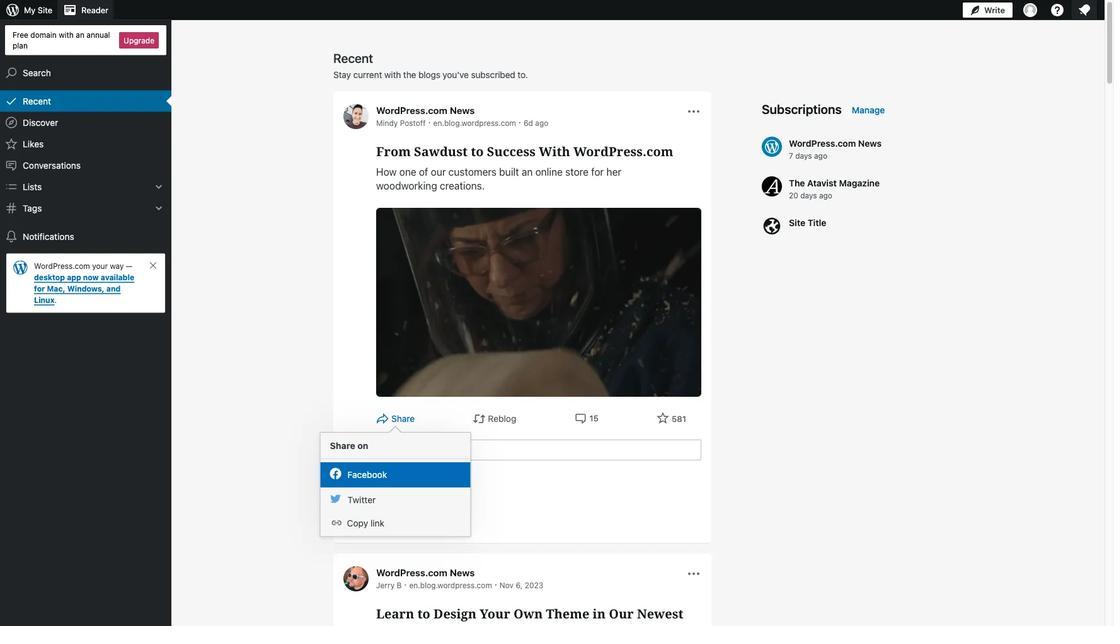 Task type: vqa. For each thing, say whether or not it's contained in the screenshot.
annual
yes



Task type: locate. For each thing, give the bounding box(es) containing it.
an
[[76, 30, 84, 39], [522, 166, 533, 178]]

sawdust
[[414, 143, 468, 160]]

way
[[110, 262, 124, 271]]

share for share
[[392, 414, 415, 424]]

wordpress.com for wordpress.com news mindy postoff · en.blog.wordpress.com · 6d ago
[[376, 105, 448, 116]]

reader link
[[57, 0, 113, 20]]

1 vertical spatial en.blog.wordpress.com
[[409, 581, 492, 590]]

wordpress.com up 'b'
[[376, 568, 448, 579]]

en.blog.wordpress.com
[[433, 119, 516, 127], [409, 581, 492, 590]]

1 toggle menu image from the top
[[687, 104, 702, 119]]

15 button
[[575, 412, 599, 425]]

likes link
[[0, 133, 171, 155]]

0 vertical spatial site
[[38, 5, 52, 15]]

wordpress.com news link up 'b'
[[376, 568, 475, 579]]

1 vertical spatial for
[[34, 285, 45, 294]]

recent
[[334, 50, 373, 65], [23, 96, 51, 106]]

you've
[[443, 70, 469, 80]]

site title
[[789, 218, 827, 228]]

0 vertical spatial with
[[59, 30, 74, 39]]

ago up the atavist
[[815, 151, 828, 160]]

1 vertical spatial days
[[801, 191, 817, 200]]

share left on
[[330, 441, 355, 451]]

reader
[[81, 5, 108, 15]]

1 vertical spatial share
[[330, 441, 355, 451]]

share up facebook 'button'
[[392, 414, 415, 424]]

theme
[[546, 606, 590, 623]]

1 vertical spatial toggle menu image
[[687, 567, 702, 582]]

upgrade button
[[119, 32, 159, 48]]

mindy postoff image
[[344, 104, 369, 129]]

6,
[[516, 581, 523, 590]]

group
[[350, 440, 702, 461]]

learn
[[376, 606, 414, 623]]

recent up stay
[[334, 50, 373, 65]]

days right 7
[[796, 151, 812, 160]]

1 vertical spatial recent
[[23, 96, 51, 106]]

1 vertical spatial en.blog.wordpress.com link
[[409, 581, 492, 590]]

share inside 'button'
[[392, 414, 415, 424]]

twitter button
[[321, 488, 471, 513]]

with inside the recent stay current with the blogs you've subscribed to.
[[385, 70, 401, 80]]

manage your notifications image
[[1077, 3, 1093, 18]]

1d
[[431, 475, 440, 485]]

0 vertical spatial share
[[392, 414, 415, 424]]

ago inside wordpress.com news mindy postoff · en.blog.wordpress.com · 6d ago
[[535, 119, 549, 127]]

0 vertical spatial en.blog.wordpress.com link
[[433, 119, 516, 127]]

0 vertical spatial days
[[796, 151, 812, 160]]

site right my
[[38, 5, 52, 15]]

1 horizontal spatial to
[[471, 143, 484, 160]]

site left title
[[789, 218, 806, 228]]

conversations
[[23, 160, 81, 171]]

ago inside wordpress.com news 7 days ago
[[815, 151, 828, 160]]

days inside the atavist magazine 20 days ago
[[801, 191, 817, 200]]

the atavist magazine 20 days ago
[[789, 178, 880, 200]]

news inside wordpress.com news jerry b · en.blog.wordpress.com · nov 6, 2023
[[450, 568, 475, 579]]

en.blog.wordpress.com up design
[[409, 581, 492, 590]]

customers
[[449, 166, 497, 178]]

1 horizontal spatial share
[[392, 414, 415, 424]]

share inside tooltip
[[330, 441, 355, 451]]

wordpress.com inside wordpress.com news mindy postoff · en.blog.wordpress.com · 6d ago
[[376, 105, 448, 116]]

mindy postoff link
[[376, 119, 426, 127]]

en.blog.wordpress.com for wordpress.com news jerry b · en.blog.wordpress.com · nov 6, 2023
[[409, 581, 492, 590]]

menu
[[321, 460, 471, 537]]

en.blog.wordpress.com inside wordpress.com news mindy postoff · en.blog.wordpress.com · 6d ago
[[433, 119, 516, 127]]

newest
[[637, 606, 684, 623]]

recent up discover on the top
[[23, 96, 51, 106]]

with inside free domain with an annual plan
[[59, 30, 74, 39]]

1 horizontal spatial an
[[522, 166, 533, 178]]

for left her
[[592, 166, 604, 178]]

en.blog.wordpress.com inside wordpress.com news jerry b · en.blog.wordpress.com · nov 6, 2023
[[409, 581, 492, 590]]

0 horizontal spatial with
[[59, 30, 74, 39]]

1 vertical spatial wordpress.com news link
[[376, 568, 475, 579]]

show
[[376, 525, 396, 534]]

upgrade
[[124, 36, 154, 45]]

1 vertical spatial site
[[789, 218, 806, 228]]

ago inside the atavist magazine 20 days ago
[[820, 191, 833, 200]]

subscriptions
[[762, 102, 842, 116]]

wordpress.com
[[376, 105, 448, 116], [789, 138, 856, 148], [574, 143, 674, 160], [34, 262, 90, 271], [376, 568, 448, 579]]

en.blog.wordpress.com up sawdust
[[433, 119, 516, 127]]

0 horizontal spatial for
[[34, 285, 45, 294]]

wordpress.com up 7
[[789, 138, 856, 148]]

dismiss image
[[148, 261, 158, 271]]

wordpress.com up her
[[574, 143, 674, 160]]

notifications
[[23, 231, 74, 242]]

your
[[480, 606, 511, 623]]

built
[[499, 166, 519, 178]]

share button
[[376, 412, 415, 426]]

0 horizontal spatial to
[[418, 606, 431, 623]]

1 vertical spatial with
[[385, 70, 401, 80]]

ago down the atavist
[[820, 191, 833, 200]]

news up design
[[450, 568, 475, 579]]

toggle menu image
[[687, 104, 702, 119], [687, 567, 702, 582]]

an left annual
[[76, 30, 84, 39]]

domain
[[30, 30, 57, 39]]

to up the customers
[[471, 143, 484, 160]]

0 vertical spatial for
[[592, 166, 604, 178]]

2 vertical spatial news
[[450, 568, 475, 579]]

free domain with an annual plan
[[13, 30, 110, 50]]

wordpress.com inside wordpress.com news 7 days ago
[[789, 138, 856, 148]]

0 vertical spatial to
[[471, 143, 484, 160]]

tags
[[23, 203, 42, 213]]

wordpress.com up postoff
[[376, 105, 448, 116]]

with right domain on the left of page
[[59, 30, 74, 39]]

· right postoff
[[428, 117, 431, 127]]

0 horizontal spatial an
[[76, 30, 84, 39]]

webinar
[[376, 624, 431, 627]]

2023
[[525, 581, 544, 590]]

recent inside 'link'
[[23, 96, 51, 106]]

ago right 6d
[[535, 119, 549, 127]]

wordpress.com for wordpress.com your way — desktop app now available for mac, windows, and linux
[[34, 262, 90, 271]]

search link
[[0, 62, 171, 84]]

Add a comment… text field
[[376, 440, 702, 461]]

en.blog.wordpress.com link
[[433, 119, 516, 127], [409, 581, 492, 590]]

1 horizontal spatial recent
[[334, 50, 373, 65]]

1 vertical spatial to
[[418, 606, 431, 623]]

news inside wordpress.com news 7 days ago
[[859, 138, 882, 148]]

toggle menu image for wordpress.com news jerry b · en.blog.wordpress.com · nov 6, 2023
[[687, 567, 702, 582]]

share on
[[330, 441, 368, 451]]

an inside free domain with an annual plan
[[76, 30, 84, 39]]

wordpress.com for wordpress.com news jerry b · en.blog.wordpress.com · nov 6, 2023
[[376, 568, 448, 579]]

for
[[592, 166, 604, 178], [34, 285, 45, 294]]

wordpress.com inside the from sawdust to success with wordpress.com how one of our customers built an online store for her woodworking creations.
[[574, 143, 674, 160]]

help image
[[1050, 3, 1065, 18]]

days
[[796, 151, 812, 160], [801, 191, 817, 200]]

tooltip
[[320, 426, 471, 537]]

our
[[609, 606, 634, 623]]

for inside wordpress.com your way — desktop app now available for mac, windows, and linux
[[34, 285, 45, 294]]

days right 20
[[801, 191, 817, 200]]

linux
[[34, 296, 55, 305]]

1 horizontal spatial with
[[385, 70, 401, 80]]

twitter
[[348, 495, 376, 506]]

news down you've on the left top of the page
[[450, 105, 475, 116]]

jerry
[[376, 581, 395, 590]]

0 vertical spatial toggle menu image
[[687, 104, 702, 119]]

recent for recent stay current with the blogs you've subscribed to.
[[334, 50, 373, 65]]

for up linux
[[34, 285, 45, 294]]

1 wordpress.com news link from the top
[[376, 105, 475, 116]]

ago
[[535, 119, 549, 127], [815, 151, 828, 160], [820, 191, 833, 200], [442, 475, 457, 485]]

1 horizontal spatial for
[[592, 166, 604, 178]]

learn to design your own theme in our newest webinar link
[[376, 605, 702, 627]]

from sawdust to success with wordpress.com link
[[376, 142, 702, 161]]

2 wordpress.com news link from the top
[[376, 568, 475, 579]]

blogs
[[419, 70, 441, 80]]

to up "webinar"
[[418, 606, 431, 623]]

mindy
[[376, 119, 398, 127]]

recent inside the recent stay current with the blogs you've subscribed to.
[[334, 50, 373, 65]]

1d ago link
[[431, 475, 457, 485]]

with
[[59, 30, 74, 39], [385, 70, 401, 80]]

7
[[789, 151, 794, 160]]

news inside wordpress.com news mindy postoff · en.blog.wordpress.com · 6d ago
[[450, 105, 475, 116]]

available
[[101, 273, 134, 282]]

0 vertical spatial wordpress.com news link
[[376, 105, 475, 116]]

0 vertical spatial an
[[76, 30, 84, 39]]

my site
[[24, 5, 52, 15]]

0 horizontal spatial share
[[330, 441, 355, 451]]

to inside learn to design your own theme in our newest webinar
[[418, 606, 431, 623]]

wordpress.com news link up postoff
[[376, 105, 475, 116]]

online
[[536, 166, 563, 178]]

0 vertical spatial news
[[450, 105, 475, 116]]

wordpress.com inside wordpress.com news jerry b · en.blog.wordpress.com · nov 6, 2023
[[376, 568, 448, 579]]

wordpress.com inside wordpress.com your way — desktop app now available for mac, windows, and linux
[[34, 262, 90, 271]]

0 horizontal spatial recent
[[23, 96, 51, 106]]

en.blog.wordpress.com link up sawdust
[[433, 119, 516, 127]]

en.blog.wordpress.com link up design
[[409, 581, 492, 590]]

our
[[431, 166, 446, 178]]

2
[[466, 505, 471, 515]]

wordpress.com up app
[[34, 262, 90, 271]]

wordpress.com news link for wordpress.com news mindy postoff · en.blog.wordpress.com · 6d ago
[[376, 105, 475, 116]]

facebook button
[[321, 463, 471, 488]]

share for share on
[[330, 441, 355, 451]]

0 vertical spatial en.blog.wordpress.com
[[433, 119, 516, 127]]

the
[[789, 178, 805, 188]]

main content
[[334, 50, 944, 627]]

0 vertical spatial recent
[[334, 50, 373, 65]]

1 vertical spatial news
[[859, 138, 882, 148]]

app
[[67, 273, 81, 282]]

from
[[376, 143, 411, 160]]

mac,
[[47, 285, 65, 294]]

wordpress.com news link
[[376, 105, 475, 116], [376, 568, 475, 579]]

menu containing facebook
[[321, 460, 471, 537]]

2 toggle menu image from the top
[[687, 567, 702, 582]]

awesome job! 2
[[376, 488, 471, 515]]

1 vertical spatial an
[[522, 166, 533, 178]]

with left the
[[385, 70, 401, 80]]

annual
[[87, 30, 110, 39]]

share
[[392, 414, 415, 424], [330, 441, 355, 451]]

an right built
[[522, 166, 533, 178]]

current
[[353, 70, 382, 80]]

news down 'manage' link
[[859, 138, 882, 148]]

·
[[428, 117, 431, 127], [519, 117, 521, 127], [404, 580, 407, 590], [495, 580, 497, 590]]



Task type: describe. For each thing, give the bounding box(es) containing it.
to inside the from sawdust to success with wordpress.com how one of our customers built an online store for her woodworking creations.
[[471, 143, 484, 160]]

my
[[24, 5, 35, 15]]

days inside wordpress.com news 7 days ago
[[796, 151, 812, 160]]

manage link
[[852, 104, 885, 117]]

how
[[376, 166, 397, 178]]

notifications link
[[0, 226, 171, 248]]

discover
[[23, 117, 58, 128]]

1 horizontal spatial site
[[789, 218, 806, 228]]

reblog button
[[473, 412, 517, 426]]

free
[[13, 30, 28, 39]]

facebook
[[348, 470, 387, 480]]

subscribed to.
[[471, 70, 528, 80]]

wordpress.com your way — desktop app now available for mac, windows, and linux
[[34, 262, 134, 305]]

link
[[371, 518, 385, 529]]

job!
[[425, 488, 444, 501]]

lists link
[[0, 176, 171, 198]]

· left nov
[[495, 580, 497, 590]]

recent for recent
[[23, 96, 51, 106]]

windows,
[[67, 285, 104, 294]]

nov 6, 2023 link
[[500, 581, 544, 590]]

main content containing from sawdust to success with wordpress.com
[[334, 50, 944, 627]]

wordpress.com news link for wordpress.com news jerry b · en.blog.wordpress.com · nov 6, 2023
[[376, 568, 475, 579]]

discover link
[[0, 112, 171, 133]]

15
[[590, 414, 599, 423]]

keyboard_arrow_down image
[[153, 181, 165, 193]]

time image
[[1108, 49, 1115, 60]]

wordpress.com for wordpress.com news 7 days ago
[[789, 138, 856, 148]]

bryantcg80 image
[[350, 479, 370, 499]]

design
[[434, 606, 477, 623]]

your
[[92, 262, 108, 271]]

woodworking creations.
[[376, 180, 485, 192]]

· right 'b'
[[404, 580, 407, 590]]

learn to design your own theme in our newest webinar
[[376, 606, 684, 627]]

stay
[[334, 70, 351, 80]]

b
[[397, 581, 402, 590]]

.
[[55, 296, 57, 305]]

news for wordpress.com news jerry b · en.blog.wordpress.com · nov 6, 2023
[[450, 568, 475, 579]]

en.blog.wordpress.com for wordpress.com news mindy postoff · en.blog.wordpress.com · 6d ago
[[433, 119, 516, 127]]

show more comments button
[[376, 521, 455, 538]]

terry turtle image
[[350, 440, 370, 460]]

search
[[23, 68, 51, 78]]

from sawdust to success with wordpress.com how one of our customers built an online store for her woodworking creations.
[[376, 143, 674, 192]]

nov
[[500, 581, 514, 590]]

· left 6d
[[519, 117, 521, 127]]

reblog
[[488, 414, 517, 424]]

manage
[[852, 105, 885, 115]]

own
[[514, 606, 543, 623]]

en.blog.wordpress.com link for wordpress.com news jerry b · en.blog.wordpress.com · nov 6, 2023
[[409, 581, 492, 590]]

plan
[[13, 41, 28, 50]]

write link
[[963, 0, 1013, 20]]

group inside main content
[[350, 440, 702, 461]]

toggle menu image for wordpress.com news mindy postoff · en.blog.wordpress.com · 6d ago
[[687, 104, 702, 119]]

keyboard_arrow_down image
[[153, 202, 165, 215]]

one
[[400, 166, 417, 178]]

lists
[[23, 182, 42, 192]]

my site link
[[0, 0, 57, 20]]

581 button
[[657, 412, 687, 427]]

desktop
[[34, 273, 65, 282]]

recent link
[[0, 91, 171, 112]]

and
[[106, 285, 121, 294]]

menu inside tooltip
[[321, 460, 471, 537]]

now
[[83, 273, 99, 282]]

6d
[[524, 119, 533, 127]]

news for wordpress.com news 7 days ago
[[859, 138, 882, 148]]

0 horizontal spatial site
[[38, 5, 52, 15]]

magazine
[[839, 178, 880, 188]]

on
[[358, 441, 368, 451]]

conversations link
[[0, 155, 171, 176]]

site title link
[[762, 216, 932, 238]]

success
[[487, 143, 536, 160]]

likes
[[23, 139, 44, 149]]

tags link
[[0, 198, 171, 219]]

the
[[403, 70, 416, 80]]

6d ago link
[[524, 119, 549, 127]]

wordpress.com news mindy postoff · en.blog.wordpress.com · 6d ago
[[376, 105, 549, 127]]

copy link button
[[321, 513, 471, 534]]

my profile image
[[1024, 3, 1038, 17]]

title
[[808, 218, 827, 228]]

en.blog.wordpress.com link for wordpress.com news mindy postoff · en.blog.wordpress.com · 6d ago
[[433, 119, 516, 127]]

her
[[607, 166, 622, 178]]

jerry b image
[[344, 567, 369, 592]]

20
[[789, 191, 799, 200]]

copy link
[[347, 518, 385, 529]]

an inside the from sawdust to success with wordpress.com how one of our customers built an online store for her woodworking creations.
[[522, 166, 533, 178]]

with
[[539, 143, 571, 160]]

ago right 1d
[[442, 475, 457, 485]]

bryantcg80 1d ago
[[376, 475, 457, 485]]

of
[[419, 166, 428, 178]]

tooltip containing share on
[[320, 426, 471, 537]]

postoff
[[400, 119, 426, 127]]

bryantcg80
[[376, 475, 426, 485]]

wordpress.com news jerry b · en.blog.wordpress.com · nov 6, 2023
[[376, 568, 544, 590]]

store
[[566, 166, 589, 178]]

for inside the from sawdust to success with wordpress.com how one of our customers built an online store for her woodworking creations.
[[592, 166, 604, 178]]

copy
[[347, 518, 368, 529]]

comments
[[418, 525, 455, 534]]

news for wordpress.com news mindy postoff · en.blog.wordpress.com · 6d ago
[[450, 105, 475, 116]]

awesome
[[376, 488, 423, 501]]



